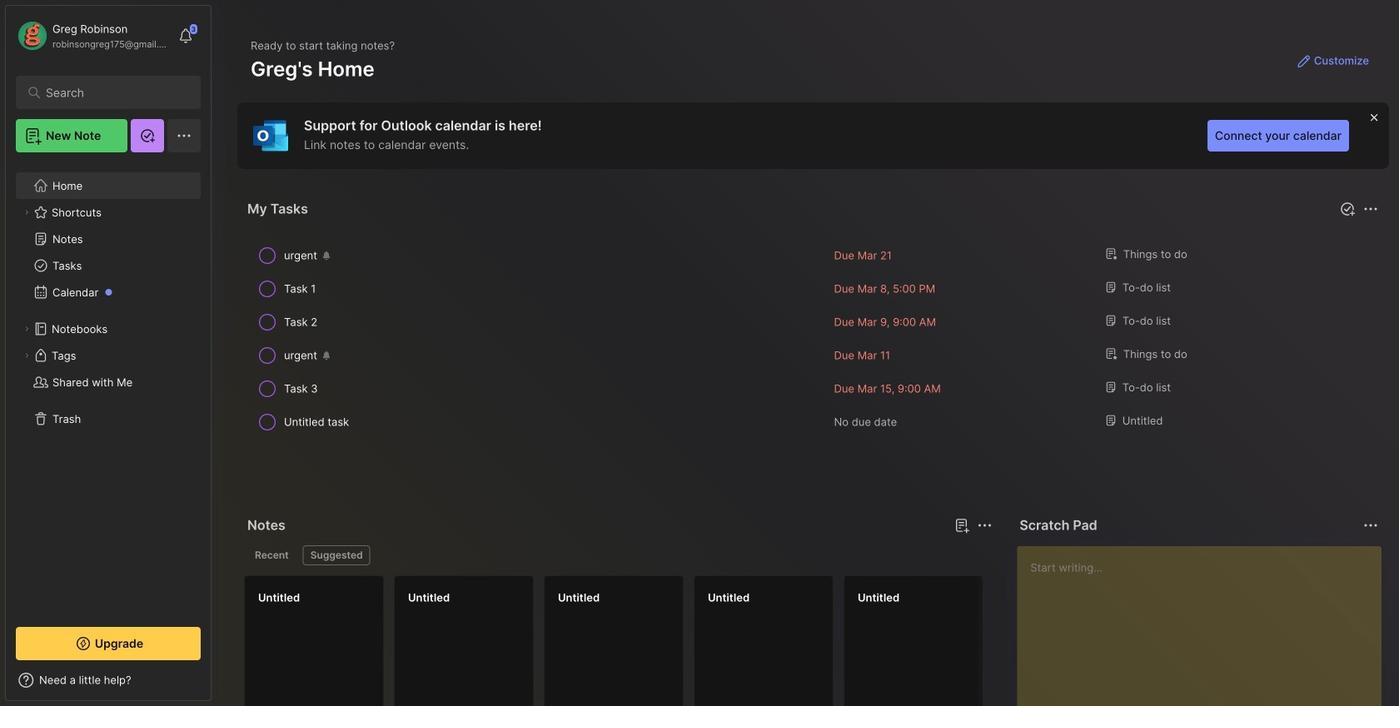 Task type: locate. For each thing, give the bounding box(es) containing it.
1 vertical spatial row group
[[244, 576, 1399, 706]]

more actions image
[[1361, 516, 1381, 536]]

none search field inside main element
[[46, 82, 179, 102]]

1 horizontal spatial tab
[[303, 546, 370, 566]]

0 vertical spatial more actions field
[[1359, 197, 1383, 221]]

More actions field
[[1359, 197, 1383, 221], [1359, 514, 1383, 537]]

1 vertical spatial more actions field
[[1359, 514, 1383, 537]]

2 row group from the top
[[244, 576, 1399, 706]]

Account field
[[16, 19, 170, 52]]

0 vertical spatial row group
[[244, 239, 1383, 439]]

expand notebooks image
[[22, 324, 32, 334]]

2 more actions field from the top
[[1359, 514, 1383, 537]]

None search field
[[46, 82, 179, 102]]

row group
[[244, 239, 1383, 439], [244, 576, 1399, 706]]

tree
[[6, 162, 211, 612]]

0 horizontal spatial tab
[[247, 546, 296, 566]]

tab list
[[247, 546, 990, 566]]

tab
[[247, 546, 296, 566], [303, 546, 370, 566]]



Task type: describe. For each thing, give the bounding box(es) containing it.
Search text field
[[46, 85, 179, 101]]

1 more actions field from the top
[[1359, 197, 1383, 221]]

WHAT'S NEW field
[[6, 667, 211, 694]]

expand tags image
[[22, 351, 32, 361]]

tree inside main element
[[6, 162, 211, 612]]

1 tab from the left
[[247, 546, 296, 566]]

1 row group from the top
[[244, 239, 1383, 439]]

main element
[[0, 0, 217, 706]]

Start writing… text field
[[1031, 546, 1381, 706]]

2 tab from the left
[[303, 546, 370, 566]]

new task image
[[1339, 201, 1356, 217]]

more actions image
[[1361, 199, 1381, 219]]

click to collapse image
[[210, 676, 223, 695]]



Task type: vqa. For each thing, say whether or not it's contained in the screenshot.
task 2 2 cell
no



